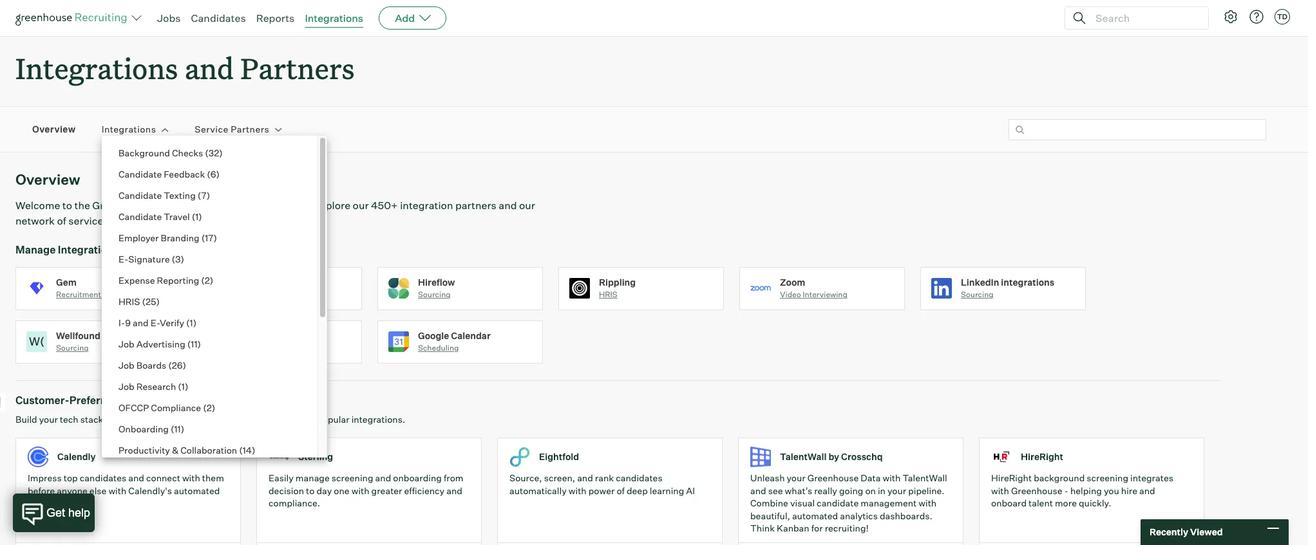 Task type: describe. For each thing, give the bounding box(es) containing it.
linkedin
[[961, 277, 1000, 288]]

customer-
[[15, 394, 69, 407]]

ofccp
[[119, 403, 149, 414]]

0 horizontal spatial hris
[[119, 296, 140, 307]]

marketing
[[103, 290, 140, 300]]

with left them
[[182, 473, 200, 484]]

) for ofccp compliance ( 2 )
[[212, 403, 215, 414]]

-
[[1065, 486, 1069, 497]]

helping
[[1071, 486, 1102, 497]]

hris inside rippling hris
[[599, 290, 618, 300]]

1 horizontal spatial partners
[[455, 199, 497, 212]]

greenhouse inside unleash your greenhouse data with talentwall and see what's really going on in your pipeline. combine visual candidate management with beautiful, automated analytics dashboards. think kanban for recruiting!
[[808, 473, 859, 484]]

your for unleash
[[787, 473, 806, 484]]

candidates
[[191, 12, 246, 24]]

background
[[119, 148, 170, 158]]

tech
[[60, 414, 78, 425]]

feedback
[[164, 169, 205, 180]]

jobs link
[[157, 12, 181, 24]]

combine
[[751, 498, 789, 509]]

service partners
[[195, 124, 269, 135]]

them
[[202, 473, 224, 484]]

reports link
[[256, 12, 295, 24]]

screening for hire
[[1087, 473, 1129, 484]]

( up &
[[171, 424, 174, 435]]

partners for integrations and partners
[[241, 49, 355, 87]]

i-9 and e-verify ( 1 )
[[119, 318, 197, 329]]

&
[[172, 445, 179, 456]]

integrations and partners
[[15, 49, 355, 87]]

more
[[1055, 498, 1077, 509]]

( for feedback
[[207, 169, 211, 180]]

0 vertical spatial from
[[209, 414, 229, 425]]

) up the i-9 and e-verify ( 1 ) at the bottom
[[156, 296, 160, 307]]

advertising
[[136, 339, 185, 350]]

data
[[861, 473, 881, 484]]

job for job advertising ( 11 )
[[119, 339, 134, 350]]

automatically
[[510, 486, 567, 497]]

1 vertical spatial 1
[[190, 318, 193, 329]]

) for employer branding ( 17 )
[[214, 233, 217, 244]]

efficiency
[[404, 486, 445, 497]]

talent)
[[190, 330, 221, 341]]

calendly's
[[128, 486, 172, 497]]

where
[[243, 199, 273, 212]]

job research ( 1 )
[[119, 381, 188, 392]]

ofccp compliance ( 2 )
[[119, 403, 215, 414]]

greater
[[372, 486, 402, 497]]

talentwall inside unleash your greenhouse data with talentwall and see what's really going on in your pipeline. combine visual candidate management with beautiful, automated analytics dashboards. think kanban for recruiting!
[[903, 473, 948, 484]]

with inside source, screen, and rank candidates automatically with power of deep learning ai
[[569, 486, 587, 497]]

impress top candidates and connect with them before anyone else with calendly's automated scheduling.
[[28, 473, 224, 509]]

talentwall by crosschq
[[780, 452, 883, 463]]

analytics
[[840, 511, 878, 522]]

hireright for hireright
[[1021, 452, 1064, 463]]

1 horizontal spatial our
[[353, 199, 369, 212]]

job for job research ( 1 )
[[119, 381, 134, 392]]

before
[[28, 486, 55, 497]]

) for candidate travel ( 1 )
[[199, 211, 202, 222]]

w(
[[29, 335, 44, 349]]

background
[[1034, 473, 1085, 484]]

integrates
[[1131, 473, 1174, 484]]

wellfound (formerly angellist talent) sourcing
[[56, 330, 221, 353]]

) for e-signature ( 3 )
[[181, 254, 184, 265]]

2 horizontal spatial our
[[519, 199, 535, 212]]

automated inside unleash your greenhouse data with talentwall and see what's really going on in your pipeline. combine visual candidate management with beautiful, automated analytics dashboards. think kanban for recruiting!
[[792, 511, 838, 522]]

( for checks
[[205, 148, 209, 158]]

) up talent)
[[193, 318, 197, 329]]

verify
[[160, 318, 184, 329]]

of inside source, screen, and rank candidates automatically with power of deep learning ai
[[617, 486, 625, 497]]

) up productivity & collaboration ( 14 )
[[181, 424, 184, 435]]

screening for one
[[332, 473, 373, 484]]

overview link
[[32, 123, 76, 136]]

9
[[125, 318, 131, 329]]

what's
[[785, 486, 813, 497]]

candidate for candidate feedback ( 6 )
[[119, 169, 162, 180]]

0 horizontal spatial partners
[[176, 215, 217, 228]]

integrations down the greenhouse recruiting image
[[15, 49, 178, 87]]

job advertising ( 11 )
[[119, 339, 201, 350]]

service
[[195, 124, 229, 135]]

greenhouse inside welcome to the greenhouse partnerships page where you can explore our 450+ integration partners and our network of service partners. new partners are just a click away.
[[92, 199, 151, 212]]

0 vertical spatial e-
[[119, 254, 128, 265]]

see
[[768, 486, 783, 497]]

easily
[[269, 473, 294, 484]]

sourcing inside hireflow sourcing
[[418, 290, 451, 300]]

service partners link
[[195, 123, 269, 136]]

expense
[[119, 275, 155, 286]]

( for reporting
[[201, 275, 205, 286]]

1 vertical spatial overview
[[15, 171, 80, 188]]

productivity & collaboration ( 14 )
[[119, 445, 256, 456]]

3
[[175, 254, 181, 265]]

your for build
[[39, 414, 58, 425]]

( for travel
[[192, 211, 195, 222]]

hireright for hireright background screening integrates with greenhouse - helping you hire and onboard talent more quickly.
[[992, 473, 1032, 484]]

1 for candidate travel ( 1 )
[[195, 211, 199, 222]]

screen,
[[544, 473, 575, 484]]

) for candidate feedback ( 6 )
[[216, 169, 220, 180]]

1 for job research ( 1 )
[[182, 381, 185, 392]]

reports
[[256, 12, 295, 24]]

(formerly
[[102, 330, 144, 341]]

( for compliance
[[203, 403, 207, 414]]

power
[[589, 486, 615, 497]]

menu containing background checks
[[102, 136, 318, 546]]

hire
[[1122, 486, 1138, 497]]

and inside unleash your greenhouse data with talentwall and see what's really going on in your pipeline. combine visual candidate management with beautiful, automated analytics dashboards. think kanban for recruiting!
[[751, 486, 767, 497]]

unleash your greenhouse data with talentwall and see what's really going on in your pipeline. combine visual candidate management with beautiful, automated analytics dashboards. think kanban for recruiting!
[[751, 473, 948, 534]]

travel
[[164, 211, 190, 222]]

ai
[[686, 486, 695, 497]]

candidates inside source, screen, and rank candidates automatically with power of deep learning ai
[[616, 473, 663, 484]]

unleash
[[751, 473, 785, 484]]

6
[[211, 169, 216, 180]]

2 for ofccp compliance ( 2 )
[[207, 403, 212, 414]]

source, screen, and rank candidates automatically with power of deep learning ai
[[510, 473, 695, 497]]

employer branding ( 17 )
[[119, 233, 217, 244]]

and inside hireright background screening integrates with greenhouse - helping you hire and onboard talent more quickly.
[[1140, 486, 1156, 497]]

expense reporting ( 2 )
[[119, 275, 213, 286]]

1 vertical spatial 11
[[174, 424, 181, 435]]

quickly.
[[1079, 498, 1112, 509]]

and inside welcome to the greenhouse partnerships page where you can explore our 450+ integration partners and our network of service partners. new partners are just a click away.
[[499, 199, 517, 212]]

you inside welcome to the greenhouse partnerships page where you can explore our 450+ integration partners and our network of service partners. new partners are just a click away.
[[275, 199, 293, 212]]

candidate texting ( 7 )
[[119, 190, 210, 201]]

hireright background screening integrates with greenhouse - helping you hire and onboard talent more quickly.
[[992, 473, 1174, 509]]

wellfound
[[56, 330, 100, 341]]

else
[[89, 486, 107, 497]]

Search text field
[[1093, 9, 1197, 27]]

e-signature ( 3 )
[[119, 254, 184, 265]]

hris ( 25 )
[[119, 296, 160, 307]]

interviewing
[[803, 290, 848, 300]]

one
[[334, 486, 350, 497]]

by
[[829, 452, 840, 463]]



Task type: vqa. For each thing, say whether or not it's contained in the screenshot.
Interviewer Engagement
no



Task type: locate. For each thing, give the bounding box(es) containing it.
1 vertical spatial greenhouse
[[808, 473, 859, 484]]

automated up for
[[792, 511, 838, 522]]

with up in
[[883, 473, 901, 484]]

build your tech stack with guidance, selecting from our customers most popular integrations.
[[15, 414, 405, 425]]

) down page
[[214, 233, 217, 244]]

0 vertical spatial 2
[[205, 275, 210, 286]]

research
[[136, 381, 176, 392]]

1 vertical spatial job
[[119, 360, 134, 371]]

( right checks
[[205, 148, 209, 158]]

your up what's
[[787, 473, 806, 484]]

1 horizontal spatial talentwall
[[903, 473, 948, 484]]

talentwall
[[780, 452, 827, 463], [903, 473, 948, 484]]

from
[[209, 414, 229, 425], [444, 473, 464, 484]]

menu
[[102, 136, 318, 546]]

1 down 26
[[182, 381, 185, 392]]

2 up "build your tech stack with guidance, selecting from our customers most popular integrations."
[[207, 403, 212, 414]]

1 horizontal spatial screening
[[1087, 473, 1129, 484]]

onboarding ( 11 )
[[119, 424, 184, 435]]

onboarding
[[393, 473, 442, 484]]

)
[[219, 148, 223, 158], [216, 169, 220, 180], [207, 190, 210, 201], [199, 211, 202, 222], [214, 233, 217, 244], [181, 254, 184, 265], [210, 275, 213, 286], [156, 296, 160, 307], [193, 318, 197, 329], [198, 339, 201, 350], [183, 360, 186, 371], [185, 381, 188, 392], [212, 403, 215, 414], [181, 424, 184, 435], [252, 445, 256, 456]]

selecting
[[169, 414, 207, 425]]

1 horizontal spatial from
[[444, 473, 464, 484]]

0 vertical spatial greenhouse
[[92, 199, 151, 212]]

0 vertical spatial candidate
[[119, 169, 162, 180]]

visual
[[790, 498, 815, 509]]

recently viewed
[[1150, 527, 1223, 538]]

1
[[195, 211, 199, 222], [190, 318, 193, 329], [182, 381, 185, 392]]

texting
[[164, 190, 196, 201]]

screening up one at the bottom left of page
[[332, 473, 373, 484]]

2 horizontal spatial greenhouse
[[1012, 486, 1063, 497]]

1 candidates from the left
[[80, 473, 126, 484]]

candidates up else
[[80, 473, 126, 484]]

candidate for candidate texting ( 7 )
[[119, 190, 162, 201]]

e- up angellist
[[151, 318, 160, 329]]

partners down job research ( 1 )
[[119, 394, 163, 407]]

popular
[[317, 414, 350, 425]]

hireright up background
[[1021, 452, 1064, 463]]

( right the texting
[[198, 190, 201, 201]]

) for job advertising ( 11 )
[[198, 339, 201, 350]]

26
[[172, 360, 183, 371]]

collaboration
[[181, 445, 237, 456]]

1 screening from the left
[[332, 473, 373, 484]]

1 horizontal spatial integrations link
[[305, 12, 363, 24]]

screening inside hireright background screening integrates with greenhouse - helping you hire and onboard talent more quickly.
[[1087, 473, 1129, 484]]

gem recruitment marketing
[[56, 277, 140, 300]]

rippling hris
[[599, 277, 636, 300]]

partners down partnerships
[[176, 215, 217, 228]]

1 horizontal spatial 1
[[190, 318, 193, 329]]

1 job from the top
[[119, 339, 134, 350]]

you up click
[[275, 199, 293, 212]]

your down customer-
[[39, 414, 58, 425]]

1 horizontal spatial 11
[[191, 339, 198, 350]]

sourcing down linkedin
[[961, 290, 994, 300]]

learning
[[650, 486, 684, 497]]

) up compliance
[[185, 381, 188, 392]]

productivity
[[119, 445, 170, 456]]

) for job boards ( 26 )
[[183, 360, 186, 371]]

2 vertical spatial partners
[[119, 394, 163, 407]]

job left the boards
[[119, 360, 134, 371]]

0 vertical spatial partners
[[455, 199, 497, 212]]

partners
[[455, 199, 497, 212], [176, 215, 217, 228]]

from inside the easily manage screening and onboarding from decision to day one with greater efficiency and compliance.
[[444, 473, 464, 484]]

you
[[275, 199, 293, 212], [1104, 486, 1120, 497]]

i-
[[119, 318, 125, 329]]

hris up 9 in the left of the page
[[119, 296, 140, 307]]

and inside source, screen, and rank candidates automatically with power of deep learning ai
[[577, 473, 593, 484]]

0 vertical spatial automated
[[174, 486, 220, 497]]

stack
[[80, 414, 103, 425]]

2 vertical spatial greenhouse
[[1012, 486, 1063, 497]]

1 horizontal spatial your
[[787, 473, 806, 484]]

jobs
[[157, 12, 181, 24]]

employer
[[119, 233, 159, 244]]

customers
[[247, 414, 292, 425]]

17
[[205, 233, 214, 244]]

0 horizontal spatial our
[[231, 414, 245, 425]]

greenhouse recruiting image
[[15, 10, 131, 26]]

on
[[866, 486, 876, 497]]

zoom
[[780, 277, 806, 288]]

1 vertical spatial talentwall
[[903, 473, 948, 484]]

) for candidate texting ( 7 )
[[207, 190, 210, 201]]

( up reporting
[[172, 254, 175, 265]]

0 vertical spatial overview
[[32, 124, 76, 135]]

0 vertical spatial talentwall
[[780, 452, 827, 463]]

in
[[878, 486, 886, 497]]

( for research
[[178, 381, 182, 392]]

sourcing inside wellfound (formerly angellist talent) sourcing
[[56, 344, 89, 353]]

scheduling.
[[28, 498, 77, 509]]

2 screening from the left
[[1087, 473, 1129, 484]]

screening up helping
[[1087, 473, 1129, 484]]

) down the customers
[[252, 445, 256, 456]]

2 vertical spatial your
[[888, 486, 907, 497]]

2 candidate from the top
[[119, 190, 162, 201]]

) right angellist
[[198, 339, 201, 350]]

3 candidate from the top
[[119, 211, 162, 222]]

integrations link up background
[[102, 123, 156, 136]]

0 horizontal spatial you
[[275, 199, 293, 212]]

1 vertical spatial candidate
[[119, 190, 162, 201]]

integrations up background
[[102, 124, 156, 135]]

1 vertical spatial e-
[[151, 318, 160, 329]]

1 horizontal spatial greenhouse
[[808, 473, 859, 484]]

onboard
[[992, 498, 1027, 509]]

of left service
[[57, 215, 66, 228]]

with down pipeline.
[[919, 498, 937, 509]]

( right 'collaboration'
[[239, 445, 243, 456]]

automated inside impress top candidates and connect with them before anyone else with calendly's automated scheduling.
[[174, 486, 220, 497]]

to inside the easily manage screening and onboarding from decision to day one with greater efficiency and compliance.
[[306, 486, 315, 497]]

0 vertical spatial your
[[39, 414, 58, 425]]

candidate down background
[[119, 169, 162, 180]]

partners right integration
[[455, 199, 497, 212]]

partnerships
[[153, 199, 215, 212]]

1 horizontal spatial hris
[[599, 290, 618, 300]]

( down expense
[[142, 296, 146, 307]]

11 down compliance
[[174, 424, 181, 435]]

greenhouse up partners.
[[92, 199, 151, 212]]

of left deep
[[617, 486, 625, 497]]

2 horizontal spatial sourcing
[[961, 290, 994, 300]]

most
[[294, 414, 315, 425]]

1 vertical spatial partners
[[231, 124, 269, 135]]

day
[[317, 486, 332, 497]]

2 vertical spatial job
[[119, 381, 134, 392]]

0 vertical spatial 1
[[195, 211, 199, 222]]

0 horizontal spatial sourcing
[[56, 344, 89, 353]]

1 vertical spatial from
[[444, 473, 464, 484]]

0 horizontal spatial 11
[[174, 424, 181, 435]]

) for background checks ( 32 )
[[219, 148, 223, 158]]

1 horizontal spatial of
[[617, 486, 625, 497]]

2 job from the top
[[119, 360, 134, 371]]

0 vertical spatial to
[[62, 199, 72, 212]]

you inside hireright background screening integrates with greenhouse - helping you hire and onboard talent more quickly.
[[1104, 486, 1120, 497]]

0 vertical spatial partners
[[241, 49, 355, 87]]

integrations.
[[352, 414, 405, 425]]

rank
[[595, 473, 614, 484]]

automated
[[174, 486, 220, 497], [792, 511, 838, 522]]

to left the
[[62, 199, 72, 212]]

2 vertical spatial candidate
[[119, 211, 162, 222]]

greenhouse up really
[[808, 473, 859, 484]]

0 vertical spatial integrations link
[[305, 12, 363, 24]]

1 vertical spatial partners
[[176, 215, 217, 228]]

sourcing inside linkedin integrations sourcing
[[961, 290, 994, 300]]

2 horizontal spatial 1
[[195, 211, 199, 222]]

( up "build your tech stack with guidance, selecting from our customers most popular integrations."
[[203, 403, 207, 414]]

0 horizontal spatial e-
[[119, 254, 128, 265]]

1 candidate from the top
[[119, 169, 162, 180]]

1 vertical spatial integrations link
[[102, 123, 156, 136]]

1 vertical spatial hireright
[[992, 473, 1032, 484]]

sourcing down the 'hireflow'
[[418, 290, 451, 300]]

0 horizontal spatial your
[[39, 414, 58, 425]]

2 for expense reporting ( 2 )
[[205, 275, 210, 286]]

partners down reports link
[[241, 49, 355, 87]]

build
[[15, 414, 37, 425]]

with up onboard
[[992, 486, 1010, 497]]

talentwall left by
[[780, 452, 827, 463]]

service
[[68, 215, 103, 228]]

0 horizontal spatial of
[[57, 215, 66, 228]]

and inside impress top candidates and connect with them before anyone else with calendly's automated scheduling.
[[128, 473, 144, 484]]

1 right travel
[[195, 211, 199, 222]]

candidates up deep
[[616, 473, 663, 484]]

0 horizontal spatial screening
[[332, 473, 373, 484]]

3 job from the top
[[119, 381, 134, 392]]

( for texting
[[198, 190, 201, 201]]

you left hire
[[1104, 486, 1120, 497]]

1 horizontal spatial to
[[306, 486, 315, 497]]

greenhouse up talent at the right of the page
[[1012, 486, 1063, 497]]

0 horizontal spatial integrations link
[[102, 123, 156, 136]]

sterling
[[298, 452, 333, 463]]

0 horizontal spatial automated
[[174, 486, 220, 497]]

pipeline.
[[909, 486, 945, 497]]

management
[[861, 498, 917, 509]]

linkedin integrations sourcing
[[961, 277, 1055, 300]]

rippling
[[599, 277, 636, 288]]

talentwall up pipeline.
[[903, 473, 948, 484]]

0 vertical spatial job
[[119, 339, 134, 350]]

0 vertical spatial you
[[275, 199, 293, 212]]

with
[[105, 414, 123, 425], [182, 473, 200, 484], [883, 473, 901, 484], [108, 486, 126, 497], [352, 486, 370, 497], [569, 486, 587, 497], [992, 486, 1010, 497], [919, 498, 937, 509]]

integrations link
[[305, 12, 363, 24], [102, 123, 156, 136]]

0 horizontal spatial 1
[[182, 381, 185, 392]]

0 horizontal spatial candidates
[[80, 473, 126, 484]]

to
[[62, 199, 72, 212], [306, 486, 315, 497]]

recruiting!
[[825, 523, 869, 534]]

) down "branding"
[[181, 254, 184, 265]]

with inside hireright background screening integrates with greenhouse - helping you hire and onboard talent more quickly.
[[992, 486, 1010, 497]]

gem
[[56, 277, 77, 288]]

( for branding
[[201, 233, 205, 244]]

1 vertical spatial 2
[[207, 403, 212, 414]]

0 horizontal spatial from
[[209, 414, 229, 425]]

integrations down service
[[58, 244, 119, 257]]

1 up talent)
[[190, 318, 193, 329]]

2 horizontal spatial your
[[888, 486, 907, 497]]

0 vertical spatial of
[[57, 215, 66, 228]]

None text field
[[1009, 119, 1267, 140]]

32
[[209, 148, 219, 158]]

with right stack
[[105, 414, 123, 425]]

video
[[780, 290, 801, 300]]

e- up expense
[[119, 254, 128, 265]]

integrations right reports link
[[305, 12, 363, 24]]

configure image
[[1224, 9, 1239, 24]]

( down 32
[[207, 169, 211, 180]]

from right selecting
[[209, 414, 229, 425]]

to down manage at the bottom of page
[[306, 486, 315, 497]]

( for advertising
[[187, 339, 191, 350]]

scheduling
[[418, 344, 459, 353]]

candidate up partners.
[[119, 190, 162, 201]]

1 vertical spatial your
[[787, 473, 806, 484]]

integrations
[[305, 12, 363, 24], [15, 49, 178, 87], [102, 124, 156, 135], [58, 244, 119, 257]]

screening inside the easily manage screening and onboarding from decision to day one with greater efficiency and compliance.
[[332, 473, 373, 484]]

to inside welcome to the greenhouse partnerships page where you can explore our 450+ integration partners and our network of service partners. new partners are just a click away.
[[62, 199, 72, 212]]

from up efficiency
[[444, 473, 464, 484]]

( down 26
[[178, 381, 182, 392]]

manage
[[296, 473, 330, 484]]

hireright up onboard
[[992, 473, 1032, 484]]

0 vertical spatial 11
[[191, 339, 198, 350]]

hireright inside hireright background screening integrates with greenhouse - helping you hire and onboard talent more quickly.
[[992, 473, 1032, 484]]

talent
[[1029, 498, 1053, 509]]

your up management
[[888, 486, 907, 497]]

with right else
[[108, 486, 126, 497]]

easily manage screening and onboarding from decision to day one with greater efficiency and compliance.
[[269, 473, 464, 509]]

1 horizontal spatial automated
[[792, 511, 838, 522]]

11 right angellist
[[191, 339, 198, 350]]

1 vertical spatial of
[[617, 486, 625, 497]]

automated down them
[[174, 486, 220, 497]]

( right advertising
[[187, 339, 191, 350]]

0 horizontal spatial greenhouse
[[92, 199, 151, 212]]

add button
[[379, 6, 447, 30]]

candidate for candidate travel ( 1 )
[[119, 211, 162, 222]]

1 horizontal spatial you
[[1104, 486, 1120, 497]]

partners right service
[[231, 124, 269, 135]]

( right reporting
[[201, 275, 205, 286]]

( right verify
[[186, 318, 190, 329]]

with inside the easily manage screening and onboarding from decision to day one with greater efficiency and compliance.
[[352, 486, 370, 497]]

) right reporting
[[210, 275, 213, 286]]

) down 32
[[216, 169, 220, 180]]

2 right reporting
[[205, 275, 210, 286]]

14
[[243, 445, 252, 456]]

11
[[191, 339, 198, 350], [174, 424, 181, 435]]

dashboards.
[[880, 511, 933, 522]]

0 vertical spatial hireright
[[1021, 452, 1064, 463]]

with right one at the bottom left of page
[[352, 486, 370, 497]]

click
[[265, 215, 287, 228]]

) left page
[[207, 190, 210, 201]]

angellist
[[145, 330, 188, 341]]

hireflow sourcing
[[418, 277, 455, 300]]

1 vertical spatial you
[[1104, 486, 1120, 497]]

candidate
[[817, 498, 859, 509]]

google calendar scheduling
[[418, 330, 491, 353]]

job up ofccp
[[119, 381, 134, 392]]

job down 9 in the left of the page
[[119, 339, 134, 350]]

with down screen,
[[569, 486, 587, 497]]

2 candidates from the left
[[616, 473, 663, 484]]

of inside welcome to the greenhouse partnerships page where you can explore our 450+ integration partners and our network of service partners. new partners are just a click away.
[[57, 215, 66, 228]]

( right "branding"
[[201, 233, 205, 244]]

hris down rippling
[[599, 290, 618, 300]]

greenhouse
[[92, 199, 151, 212], [808, 473, 859, 484], [1012, 486, 1063, 497]]

greenhouse inside hireright background screening integrates with greenhouse - helping you hire and onboard talent more quickly.
[[1012, 486, 1063, 497]]

1 horizontal spatial sourcing
[[418, 290, 451, 300]]

candidates inside impress top candidates and connect with them before anyone else with calendly's automated scheduling.
[[80, 473, 126, 484]]

2 vertical spatial 1
[[182, 381, 185, 392]]

job for job boards ( 26 )
[[119, 360, 134, 371]]

deep
[[627, 486, 648, 497]]

candidate up the employer
[[119, 211, 162, 222]]

( for signature
[[172, 254, 175, 265]]

) up "build your tech stack with guidance, selecting from our customers most popular integrations."
[[212, 403, 215, 414]]

) down advertising
[[183, 360, 186, 371]]

impress
[[28, 473, 62, 484]]

( for boards
[[168, 360, 172, 371]]

customer-preferred partners
[[15, 394, 163, 407]]

1 horizontal spatial candidates
[[616, 473, 663, 484]]

really
[[814, 486, 838, 497]]

) down service
[[219, 148, 223, 158]]

( right the boards
[[168, 360, 172, 371]]

0 horizontal spatial to
[[62, 199, 72, 212]]

) for job research ( 1 )
[[185, 381, 188, 392]]

0 horizontal spatial talentwall
[[780, 452, 827, 463]]

partners for customer-preferred partners
[[119, 394, 163, 407]]

1 vertical spatial automated
[[792, 511, 838, 522]]

) for expense reporting ( 2 )
[[210, 275, 213, 286]]

welcome
[[15, 199, 60, 212]]

guidance,
[[125, 414, 167, 425]]

sourcing down the "wellfound"
[[56, 344, 89, 353]]

integrations link right reports link
[[305, 12, 363, 24]]

) down 7
[[199, 211, 202, 222]]

checks
[[172, 148, 203, 158]]

zoom video interviewing
[[780, 277, 848, 300]]

( right travel
[[192, 211, 195, 222]]

job boards ( 26 )
[[119, 360, 186, 371]]

1 vertical spatial to
[[306, 486, 315, 497]]

1 horizontal spatial e-
[[151, 318, 160, 329]]



